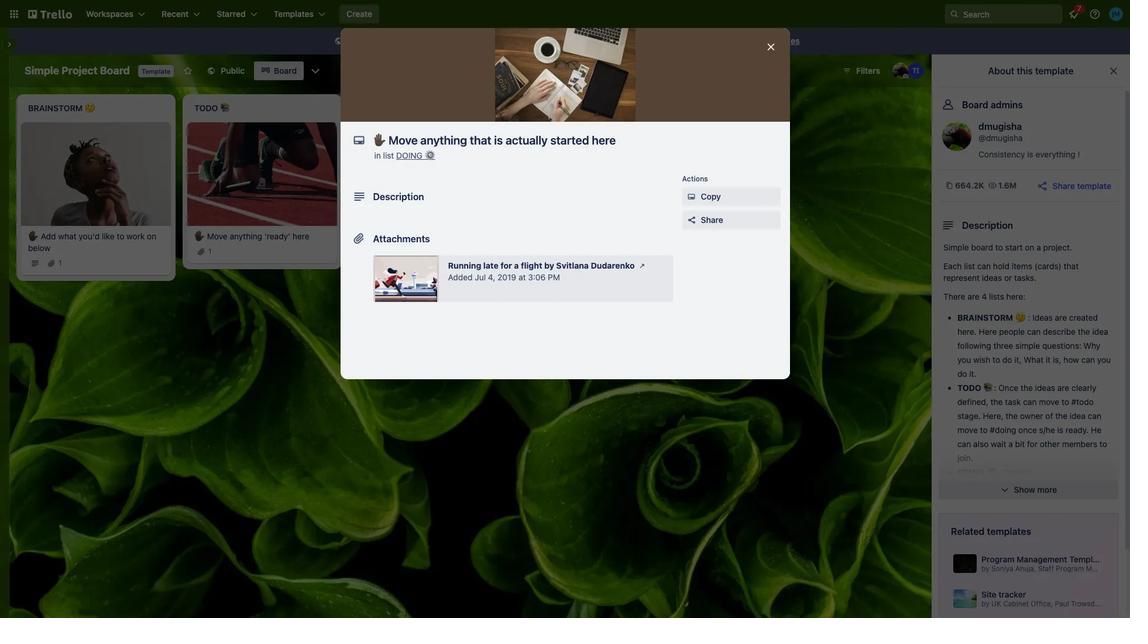 Task type: describe. For each thing, give the bounding box(es) containing it.
0 horizontal spatial doing
[[396, 150, 423, 160]]

doing ⚙️ : ongoing done! 🙌🏽 : finished
[[958, 467, 1034, 491]]

brainstorm
[[958, 313, 1013, 323]]

simple for simple board to start on a project.
[[944, 242, 969, 252]]

simple for simple project board
[[25, 64, 59, 77]]

share button
[[682, 211, 781, 229]]

running late for a flight by svitlana dudarenko
[[448, 261, 635, 270]]

for inside : once the ideas are clearly defined, the task can move to #todo stage. here, the owner of the idea can move to #doing once s/he is ready. he can also wait a bit for other members to join.
[[1027, 439, 1038, 449]]

0 horizontal spatial template
[[142, 67, 171, 75]]

can up the simple at bottom
[[1027, 327, 1041, 337]]

paul
[[1055, 599, 1069, 608]]

template inside button
[[1077, 181, 1112, 191]]

work
[[127, 231, 145, 241]]

this for this card is a template.
[[541, 301, 555, 309]]

soniya
[[992, 564, 1014, 573]]

🤔
[[1015, 313, 1026, 323]]

you'd
[[79, 231, 100, 241]]

following
[[958, 341, 992, 351]]

copy link
[[682, 187, 781, 206]]

can up he
[[1088, 411, 1102, 421]]

to left start
[[996, 242, 1003, 252]]

⚙️ inside doing ⚙️ : ongoing done! 🙌🏽 : finished
[[987, 467, 998, 477]]

back to home image
[[28, 5, 72, 23]]

1.6m
[[998, 180, 1017, 190]]

management
[[1017, 554, 1068, 564]]

: inside : once the ideas are clearly defined, the task can move to #todo stage. here, the owner of the idea can move to #doing once s/he is ready. he can also wait a bit for other members to join.
[[994, 383, 996, 393]]

filters button
[[839, 61, 884, 80]]

site tracker by uk cabinet office, paul trowsdale, project
[[982, 589, 1130, 608]]

create for create
[[347, 9, 372, 19]]

at
[[519, 272, 526, 282]]

done!
[[958, 481, 984, 491]]

todo 📚
[[958, 383, 994, 393]]

admins
[[991, 100, 1023, 110]]

template inside "link"
[[658, 36, 692, 46]]

hold
[[993, 261, 1010, 271]]

a inside : once the ideas are clearly defined, the task can move to #todo stage. here, the owner of the idea can move to #doing once s/he is ready. he can also wait a bit for other members to join.
[[1009, 439, 1013, 449]]

brainstorm 🤔
[[958, 313, 1026, 323]]

Search field
[[959, 5, 1062, 23]]

finished
[[1001, 481, 1033, 491]]

a left public
[[373, 36, 378, 46]]

is inside : once the ideas are clearly defined, the task can move to #todo stage. here, the owner of the idea can move to #doing once s/he is ready. he can also wait a bit for other members to join.
[[1058, 425, 1064, 435]]

is,
[[1053, 355, 1062, 365]]

to down he
[[1100, 439, 1108, 449]]

everything
[[1036, 149, 1076, 159]]

site
[[982, 589, 997, 599]]

like
[[102, 231, 115, 241]]

✋🏿 add what you'd like to work on below link
[[28, 230, 164, 254]]

wish
[[974, 355, 991, 365]]

attachments
[[373, 234, 430, 244]]

create for create board from template
[[584, 36, 610, 46]]

description for related templates
[[962, 220, 1013, 231]]

project inside text box
[[62, 64, 98, 77]]

public button
[[200, 61, 252, 80]]

lists
[[989, 292, 1004, 301]]

!
[[1078, 149, 1080, 159]]

list for in
[[383, 150, 394, 160]]

dmugisha
[[979, 121, 1022, 132]]

0 horizontal spatial move
[[958, 425, 978, 435]]

template inside program management template by soniya ahuja, staff program manager @ br
[[1070, 554, 1105, 564]]

is left everything
[[1027, 149, 1034, 159]]

the left internet
[[495, 36, 507, 46]]

or
[[1005, 273, 1012, 283]]

three
[[994, 341, 1013, 351]]

this for this is a public template for anyone on the internet to copy.
[[347, 36, 363, 46]]

sm image for copy
[[686, 191, 697, 203]]

he
[[1091, 425, 1102, 435]]

items
[[1012, 261, 1033, 271]]

board for create
[[612, 36, 635, 46]]

copy.
[[550, 36, 570, 46]]

about this template
[[988, 66, 1074, 76]]

Board name text field
[[19, 61, 136, 80]]

1 vertical spatial templates
[[987, 526, 1032, 537]]

jul
[[475, 272, 486, 282]]

this is a public template for anyone on the internet to copy.
[[347, 36, 570, 46]]

to inside : ideas are created here. here people can describe the idea following three simple questions: why you wish to do it, what it is, how can you do it.
[[993, 355, 1001, 365]]

tracker
[[999, 589, 1026, 599]]

can inside each list can hold items (cards) that represent ideas or tasks.
[[978, 261, 991, 271]]

open information menu image
[[1089, 8, 1101, 20]]

this
[[1017, 66, 1033, 76]]

a left project.
[[1037, 242, 1041, 252]]

show
[[1014, 485, 1035, 495]]

1 horizontal spatial program
[[1056, 564, 1084, 573]]

related
[[951, 526, 985, 537]]

to up also on the right bottom
[[980, 425, 988, 435]]

what
[[1024, 355, 1044, 365]]

created
[[1069, 313, 1098, 323]]

the right once at the right of the page
[[1021, 383, 1033, 393]]

flight
[[521, 261, 542, 270]]

simple project board
[[25, 64, 130, 77]]

dmugisha (dmugisha) image
[[942, 122, 972, 151]]

each list can hold items (cards) that represent ideas or tasks.
[[944, 261, 1079, 283]]

trello inspiration (inspiringtaco) image
[[908, 63, 924, 79]]

board for simple
[[971, 242, 993, 252]]

✋🏿 for ✋🏿 move anything that is actually started here
[[361, 231, 371, 241]]

2 vertical spatial on
[[1025, 242, 1035, 252]]

consistency is everything !
[[979, 149, 1080, 159]]

by inside the site tracker by uk cabinet office, paul trowsdale, project
[[982, 599, 990, 608]]

anything for 'ready'
[[230, 231, 262, 241]]

started
[[361, 243, 388, 253]]

create board from template link
[[577, 32, 699, 50]]

✋🏿 for ✋🏿 move anything 'ready' here
[[194, 231, 205, 241]]

added jul 4, 2019 at 3:06 pm
[[448, 272, 560, 282]]

0 horizontal spatial ⚙️
[[425, 150, 435, 160]]

1 down started
[[375, 259, 378, 267]]

: left finished
[[997, 481, 999, 491]]

1 down the what
[[59, 259, 62, 267]]

idea inside : once the ideas are clearly defined, the task can move to #todo stage. here, the owner of the idea can move to #doing once s/he is ready. he can also wait a bit for other members to join.
[[1070, 411, 1086, 421]]

represent
[[944, 273, 980, 283]]

internet
[[509, 36, 538, 46]]

related templates
[[951, 526, 1032, 537]]

a up at
[[514, 261, 519, 270]]

uk
[[992, 599, 1001, 608]]

svitlana
[[556, 261, 589, 270]]

add
[[41, 231, 56, 241]]

board for board admins
[[962, 100, 989, 110]]

actions
[[682, 174, 708, 183]]

program management template by soniya ahuja, staff program manager @ br
[[982, 554, 1130, 573]]

people
[[999, 327, 1025, 337]]

how
[[1064, 355, 1079, 365]]

here.
[[958, 327, 977, 337]]

✋🏿 add what you'd like to work on below
[[28, 231, 156, 253]]

it.
[[970, 369, 977, 379]]

actually
[[456, 231, 486, 241]]

ideas inside each list can hold items (cards) that represent ideas or tasks.
[[982, 273, 1002, 283]]

more for explore
[[739, 36, 759, 46]]

pm
[[548, 272, 560, 282]]

in list doing ⚙️
[[374, 150, 435, 160]]

dmugisha (dmugisha) image
[[893, 63, 909, 79]]

why
[[1084, 341, 1101, 351]]

📚
[[984, 383, 994, 393]]

on for anyone
[[483, 36, 492, 46]]

: left ongoing
[[998, 467, 1000, 477]]

1 up 3:06
[[541, 259, 544, 267]]

tasks.
[[1015, 273, 1037, 283]]

more for show
[[1038, 485, 1057, 495]]

board inside text box
[[100, 64, 130, 77]]

: inside : ideas are created here. here people can describe the idea following three simple questions: why you wish to do it, what it is, how can you do it.
[[1028, 313, 1031, 323]]

by inside program management template by soniya ahuja, staff program manager @ br
[[982, 564, 990, 573]]

sm image for this is a public template for anyone on the internet to copy.
[[333, 36, 345, 47]]

manager
[[1086, 564, 1115, 573]]

late
[[483, 261, 499, 270]]



Task type: vqa. For each thing, say whether or not it's contained in the screenshot.
The Ongoing
yes



Task type: locate. For each thing, give the bounding box(es) containing it.
✋🏿
[[28, 231, 39, 241], [194, 231, 205, 241], [361, 231, 371, 241]]

1 horizontal spatial description
[[962, 220, 1013, 231]]

ideas inside : once the ideas are clearly defined, the task can move to #todo stage. here, the owner of the idea can move to #doing once s/he is ready. he can also wait a bit for other members to join.
[[1035, 383, 1055, 393]]

here right the 'ready'
[[293, 231, 309, 241]]

the up here,
[[991, 397, 1003, 407]]

simple inside simple project board text box
[[25, 64, 59, 77]]

0 horizontal spatial program
[[982, 554, 1015, 564]]

0 vertical spatial for
[[441, 36, 451, 46]]

⚙️ up 🙌🏽
[[987, 467, 998, 477]]

1 horizontal spatial idea
[[1093, 327, 1109, 337]]

0 horizontal spatial idea
[[1070, 411, 1086, 421]]

to left copy.
[[541, 36, 548, 46]]

0 vertical spatial on
[[483, 36, 492, 46]]

on right anyone
[[483, 36, 492, 46]]

description for actions
[[373, 191, 424, 202]]

what
[[58, 231, 76, 241]]

staff
[[1038, 564, 1054, 573]]

the down created
[[1078, 327, 1090, 337]]

that inside ✋🏿 move anything that is actually started here
[[431, 231, 446, 241]]

br
[[1126, 564, 1130, 573]]

sm image
[[333, 36, 345, 47], [686, 191, 697, 203], [637, 260, 648, 272]]

#todo
[[1072, 397, 1094, 407]]

about
[[988, 66, 1015, 76]]

0 vertical spatial templates
[[761, 36, 800, 46]]

for left anyone
[[441, 36, 451, 46]]

idea up why
[[1093, 327, 1109, 337]]

0 horizontal spatial project
[[62, 64, 98, 77]]

⚙️ right the in
[[425, 150, 435, 160]]

1 vertical spatial here
[[390, 243, 407, 253]]

here inside ✋🏿 move anything that is actually started here
[[390, 243, 407, 253]]

ideas
[[982, 273, 1002, 283], [1035, 383, 1055, 393]]

that left actually at the left top of page
[[431, 231, 446, 241]]

by left soniya
[[982, 564, 990, 573]]

list right the in
[[383, 150, 394, 160]]

on right work
[[147, 231, 156, 241]]

customize views image
[[310, 65, 322, 77]]

anything for that
[[396, 231, 429, 241]]

1 ✋🏿 from the left
[[28, 231, 39, 241]]

0 horizontal spatial list
[[383, 150, 394, 160]]

for up 2019
[[501, 261, 512, 270]]

more inside 'link'
[[739, 36, 759, 46]]

cabinet
[[1003, 599, 1029, 608]]

1 horizontal spatial sm image
[[637, 260, 648, 272]]

: right 🤔
[[1028, 313, 1031, 323]]

by up pm
[[544, 261, 554, 270]]

1 vertical spatial by
[[982, 564, 990, 573]]

to left #todo
[[1062, 397, 1069, 407]]

0 horizontal spatial create
[[347, 9, 372, 19]]

template
[[142, 67, 171, 75], [1070, 554, 1105, 564]]

template right this
[[1035, 66, 1074, 76]]

1 horizontal spatial on
[[483, 36, 492, 46]]

simple board to start on a project.
[[944, 242, 1072, 252]]

0 horizontal spatial description
[[373, 191, 424, 202]]

0 vertical spatial do
[[1003, 355, 1012, 365]]

you up it. in the right of the page
[[958, 355, 971, 365]]

1 vertical spatial sm image
[[686, 191, 697, 203]]

wait
[[991, 439, 1007, 449]]

by left uk
[[982, 599, 990, 608]]

1 vertical spatial move
[[958, 425, 978, 435]]

share inside button
[[701, 215, 723, 225]]

move for ✋🏿 move anything 'ready' here
[[207, 231, 228, 241]]

7 notifications image
[[1067, 7, 1081, 21]]

a
[[373, 36, 378, 46], [1037, 242, 1041, 252], [514, 261, 519, 270], [581, 301, 585, 309], [1009, 439, 1013, 449]]

1 horizontal spatial for
[[501, 261, 512, 270]]

2 vertical spatial sm image
[[637, 260, 648, 272]]

template.
[[587, 301, 618, 309]]

share down everything
[[1053, 181, 1075, 191]]

1 vertical spatial that
[[1064, 261, 1079, 271]]

is right card
[[574, 301, 579, 309]]

on inside ✋🏿 add what you'd like to work on below
[[147, 231, 156, 241]]

dudarenko
[[591, 261, 635, 270]]

that down project.
[[1064, 261, 1079, 271]]

1 horizontal spatial do
[[1003, 355, 1012, 365]]

are
[[968, 292, 980, 301], [1055, 313, 1067, 323], [1058, 383, 1070, 393]]

is left actually at the left top of page
[[448, 231, 454, 241]]

1 horizontal spatial template
[[1070, 554, 1105, 564]]

share down copy
[[701, 215, 723, 225]]

anyone
[[453, 36, 481, 46]]

template down !
[[1077, 181, 1112, 191]]

that inside each list can hold items (cards) that represent ideas or tasks.
[[1064, 261, 1079, 271]]

are left the 4
[[968, 292, 980, 301]]

ready.
[[1066, 425, 1089, 435]]

0 vertical spatial are
[[968, 292, 980, 301]]

None text field
[[367, 130, 754, 151]]

1 vertical spatial ideas
[[1035, 383, 1055, 393]]

questions:
[[1043, 341, 1082, 351]]

share for share template
[[1053, 181, 1075, 191]]

trowsdale,
[[1071, 599, 1107, 608]]

1 horizontal spatial list
[[964, 261, 975, 271]]

1 horizontal spatial here
[[390, 243, 407, 253]]

1 vertical spatial create
[[584, 36, 610, 46]]

each
[[944, 261, 962, 271]]

a left bit
[[1009, 439, 1013, 449]]

0 horizontal spatial here
[[293, 231, 309, 241]]

template
[[405, 36, 439, 46], [658, 36, 692, 46], [1035, 66, 1074, 76], [1077, 181, 1112, 191]]

1 horizontal spatial share
[[1053, 181, 1075, 191]]

0 vertical spatial board
[[612, 36, 635, 46]]

doing up done!
[[958, 467, 985, 477]]

jeremy miller (jeremymiller198) image
[[1109, 7, 1123, 21]]

1 horizontal spatial create
[[584, 36, 610, 46]]

task
[[1005, 397, 1021, 407]]

do left it. in the right of the page
[[958, 369, 967, 379]]

0 horizontal spatial you
[[958, 355, 971, 365]]

1 move from the left
[[207, 231, 228, 241]]

on
[[483, 36, 492, 46], [147, 231, 156, 241], [1025, 242, 1035, 252]]

ahuja,
[[1016, 564, 1036, 573]]

✋🏿 inside ✋🏿 add what you'd like to work on below
[[28, 231, 39, 241]]

move down stage. at the bottom
[[958, 425, 978, 435]]

share
[[1053, 181, 1075, 191], [701, 215, 723, 225]]

1 horizontal spatial anything
[[396, 231, 429, 241]]

public
[[380, 36, 403, 46]]

1 horizontal spatial you
[[1098, 355, 1111, 365]]

it,
[[1015, 355, 1022, 365]]

description down in list doing ⚙️
[[373, 191, 424, 202]]

description up simple board to start on a project.
[[962, 220, 1013, 231]]

more right show
[[1038, 485, 1057, 495]]

1 vertical spatial list
[[964, 261, 975, 271]]

public
[[221, 66, 245, 76]]

you
[[958, 355, 971, 365], [1098, 355, 1111, 365]]

0 vertical spatial doing
[[396, 150, 423, 160]]

ideas down "hold"
[[982, 273, 1002, 283]]

0 vertical spatial that
[[431, 231, 446, 241]]

1 vertical spatial simple
[[944, 242, 969, 252]]

move up of
[[1039, 397, 1060, 407]]

✋🏿 move anything 'ready' here
[[194, 231, 309, 241]]

create button
[[340, 5, 379, 23]]

1 horizontal spatial simple
[[944, 242, 969, 252]]

from
[[637, 36, 655, 46]]

0 vertical spatial ⚙️
[[425, 150, 435, 160]]

once
[[999, 383, 1019, 393]]

simple
[[1016, 341, 1040, 351]]

board up "hold"
[[971, 242, 993, 252]]

2 vertical spatial for
[[1027, 439, 1038, 449]]

sm image down actions
[[686, 191, 697, 203]]

are inside : ideas are created here. here people can describe the idea following three simple questions: why you wish to do it, what it is, how can you do it.
[[1055, 313, 1067, 323]]

here right started
[[390, 243, 407, 253]]

1 horizontal spatial this
[[541, 301, 555, 309]]

'ready'
[[264, 231, 290, 241]]

explore more templates link
[[701, 32, 807, 50]]

board inside "link"
[[612, 36, 635, 46]]

there are 4 lists here:
[[944, 292, 1026, 301]]

0 horizontal spatial templates
[[761, 36, 800, 46]]

template left the 'star or unstar board' icon
[[142, 67, 171, 75]]

anything inside ✋🏿 move anything that is actually started here
[[396, 231, 429, 241]]

that
[[431, 231, 446, 241], [1064, 261, 1079, 271]]

0 vertical spatial project
[[62, 64, 98, 77]]

1 vertical spatial for
[[501, 261, 512, 270]]

list for each
[[964, 261, 975, 271]]

is inside ✋🏿 move anything that is actually started here
[[448, 231, 454, 241]]

is left public
[[365, 36, 371, 46]]

1 horizontal spatial templates
[[987, 526, 1032, 537]]

✋🏿 for ✋🏿 add what you'd like to work on below
[[28, 231, 39, 241]]

simple up each
[[944, 242, 969, 252]]

list inside each list can hold items (cards) that represent ideas or tasks.
[[964, 261, 975, 271]]

⚙️
[[425, 150, 435, 160], [987, 467, 998, 477]]

template left @
[[1070, 554, 1105, 564]]

share template
[[1053, 181, 1112, 191]]

sm image down create button
[[333, 36, 345, 47]]

0 horizontal spatial this
[[347, 36, 363, 46]]

in
[[374, 150, 381, 160]]

doing inside doing ⚙️ : ongoing done! 🙌🏽 : finished
[[958, 467, 985, 477]]

simple down back to home image
[[25, 64, 59, 77]]

list up represent
[[964, 261, 975, 271]]

start
[[1005, 242, 1023, 252]]

1 horizontal spatial ideas
[[1035, 383, 1055, 393]]

0 vertical spatial template
[[142, 67, 171, 75]]

templates
[[761, 36, 800, 46], [987, 526, 1032, 537]]

move inside ✋🏿 move anything that is actually started here
[[373, 231, 394, 241]]

0 vertical spatial by
[[544, 261, 554, 270]]

0 horizontal spatial move
[[207, 231, 228, 241]]

program
[[982, 554, 1015, 564], [1056, 564, 1084, 573]]

create inside "link"
[[584, 36, 610, 46]]

1 down ✋🏿 move anything 'ready' here
[[208, 247, 212, 256]]

2 ✋🏿 from the left
[[194, 231, 205, 241]]

0 vertical spatial move
[[1039, 397, 1060, 407]]

doing ⚙️ link
[[396, 150, 435, 160]]

card
[[557, 301, 572, 309]]

more inside button
[[1038, 485, 1057, 495]]

1 vertical spatial are
[[1055, 313, 1067, 323]]

here
[[293, 231, 309, 241], [390, 243, 407, 253]]

1 horizontal spatial doing
[[958, 467, 985, 477]]

this down create button
[[347, 36, 363, 46]]

copy
[[701, 191, 721, 201]]

do
[[1003, 355, 1012, 365], [958, 369, 967, 379]]

: left once at the right of the page
[[994, 383, 996, 393]]

(cards)
[[1035, 261, 1062, 271]]

0 vertical spatial idea
[[1093, 327, 1109, 337]]

create board from template
[[584, 36, 692, 46]]

0 horizontal spatial ideas
[[982, 273, 1002, 283]]

: ideas are created here. here people can describe the idea following three simple questions: why you wish to do it, what it is, how can you do it.
[[958, 313, 1111, 379]]

0 horizontal spatial for
[[441, 36, 451, 46]]

0 horizontal spatial board
[[612, 36, 635, 46]]

2 horizontal spatial sm image
[[686, 191, 697, 203]]

can left "hold"
[[978, 261, 991, 271]]

to inside ✋🏿 add what you'd like to work on below
[[117, 231, 124, 241]]

are left clearly
[[1058, 383, 1070, 393]]

templates up soniya
[[987, 526, 1032, 537]]

for right bit
[[1027, 439, 1038, 449]]

board for board
[[274, 66, 297, 76]]

do left it,
[[1003, 355, 1012, 365]]

describe
[[1043, 327, 1076, 337]]

on right start
[[1025, 242, 1035, 252]]

2 anything from the left
[[396, 231, 429, 241]]

1 vertical spatial more
[[1038, 485, 1057, 495]]

can up join.
[[958, 439, 971, 449]]

2 vertical spatial by
[[982, 599, 990, 608]]

2 move from the left
[[373, 231, 394, 241]]

2 you from the left
[[1098, 355, 1111, 365]]

idea inside : ideas are created here. here people can describe the idea following three simple questions: why you wish to do it, what it is, how can you do it.
[[1093, 327, 1109, 337]]

664.2k
[[955, 180, 984, 190]]

the down task
[[1006, 411, 1018, 421]]

1 horizontal spatial more
[[1038, 485, 1057, 495]]

: once the ideas are clearly defined, the task can move to #todo stage. here, the owner of the idea can move to #doing once s/he is ready. he can also wait a bit for other members to join.
[[958, 383, 1108, 463]]

board admins
[[962, 100, 1023, 110]]

0 vertical spatial this
[[347, 36, 363, 46]]

0 vertical spatial description
[[373, 191, 424, 202]]

templates right explore
[[761, 36, 800, 46]]

1 vertical spatial project
[[1109, 599, 1130, 608]]

can up owner
[[1023, 397, 1037, 407]]

✋🏿 inside ✋🏿 move anything that is actually started here
[[361, 231, 371, 241]]

3 ✋🏿 from the left
[[361, 231, 371, 241]]

this left card
[[541, 301, 555, 309]]

1 vertical spatial ⚙️
[[987, 467, 998, 477]]

1 vertical spatial description
[[962, 220, 1013, 231]]

0 vertical spatial here
[[293, 231, 309, 241]]

1 vertical spatial this
[[541, 301, 555, 309]]

simple
[[25, 64, 59, 77], [944, 242, 969, 252]]

sm image inside copy link
[[686, 191, 697, 203]]

explore more templates
[[708, 36, 800, 46]]

primary element
[[0, 0, 1130, 28]]

bit
[[1015, 439, 1025, 449]]

other
[[1040, 439, 1060, 449]]

ideas down it
[[1035, 383, 1055, 393]]

can down why
[[1082, 355, 1095, 365]]

1 vertical spatial doing
[[958, 467, 985, 477]]

move for ✋🏿 move anything that is actually started here
[[373, 231, 394, 241]]

1 vertical spatial idea
[[1070, 411, 1086, 421]]

1 vertical spatial template
[[1070, 554, 1105, 564]]

create inside button
[[347, 9, 372, 19]]

are inside : once the ideas are clearly defined, the task can move to #todo stage. here, the owner of the idea can move to #doing once s/he is ready. he can also wait a bit for other members to join.
[[1058, 383, 1070, 393]]

share for share
[[701, 215, 723, 225]]

#doing
[[990, 425, 1016, 435]]

2019
[[498, 272, 516, 282]]

templates inside 'link'
[[761, 36, 800, 46]]

2 horizontal spatial ✋🏿
[[361, 231, 371, 241]]

0 vertical spatial create
[[347, 9, 372, 19]]

share template button
[[1036, 180, 1112, 192]]

more right explore
[[739, 36, 759, 46]]

0 horizontal spatial do
[[958, 369, 967, 379]]

1 horizontal spatial that
[[1064, 261, 1079, 271]]

dmugisha link
[[979, 121, 1022, 132]]

doing right the in
[[396, 150, 423, 160]]

0 horizontal spatial that
[[431, 231, 446, 241]]

0 horizontal spatial share
[[701, 215, 723, 225]]

program right staff
[[1056, 564, 1084, 573]]

stage.
[[958, 411, 981, 421]]

0 horizontal spatial anything
[[230, 231, 262, 241]]

share inside button
[[1053, 181, 1075, 191]]

clearly
[[1072, 383, 1097, 393]]

project inside the site tracker by uk cabinet office, paul trowsdale, project
[[1109, 599, 1130, 608]]

todo
[[958, 383, 982, 393]]

also
[[974, 439, 989, 449]]

1 horizontal spatial ✋🏿
[[194, 231, 205, 241]]

below
[[28, 243, 50, 253]]

create
[[347, 9, 372, 19], [584, 36, 610, 46]]

0 vertical spatial share
[[1053, 181, 1075, 191]]

1 horizontal spatial move
[[373, 231, 394, 241]]

1 you from the left
[[958, 355, 971, 365]]

can
[[978, 261, 991, 271], [1027, 327, 1041, 337], [1082, 355, 1095, 365], [1023, 397, 1037, 407], [1088, 411, 1102, 421], [958, 439, 971, 449]]

to right like
[[117, 231, 124, 241]]

1 horizontal spatial move
[[1039, 397, 1060, 407]]

members
[[1062, 439, 1098, 449]]

1 vertical spatial do
[[958, 369, 967, 379]]

on for work
[[147, 231, 156, 241]]

of
[[1046, 411, 1053, 421]]

a right card
[[581, 301, 585, 309]]

the inside : ideas are created here. here people can describe the idea following three simple questions: why you wish to do it, what it is, how can you do it.
[[1078, 327, 1090, 337]]

sm image right the dudarenko
[[637, 260, 648, 272]]

template right from
[[658, 36, 692, 46]]

the right of
[[1056, 411, 1068, 421]]

@
[[1117, 564, 1124, 573]]

star or unstar board image
[[183, 66, 193, 76]]

1 vertical spatial on
[[147, 231, 156, 241]]

search image
[[950, 9, 959, 19]]

2 horizontal spatial board
[[962, 100, 989, 110]]

0 vertical spatial simple
[[25, 64, 59, 77]]

program down related templates
[[982, 554, 1015, 564]]

0 horizontal spatial ✋🏿
[[28, 231, 39, 241]]

you down why
[[1098, 355, 1111, 365]]

to right 'wish'
[[993, 355, 1001, 365]]

template right public
[[405, 36, 439, 46]]

is right s/he
[[1058, 425, 1064, 435]]

0 vertical spatial more
[[739, 36, 759, 46]]

🙌🏽
[[986, 481, 997, 491]]

2 vertical spatial are
[[1058, 383, 1070, 393]]

are up describe
[[1055, 313, 1067, 323]]

0 horizontal spatial board
[[100, 64, 130, 77]]

board left from
[[612, 36, 635, 46]]

1 anything from the left
[[230, 231, 262, 241]]

0 horizontal spatial on
[[147, 231, 156, 241]]

ideas
[[1033, 313, 1053, 323]]

idea up ready.
[[1070, 411, 1086, 421]]



